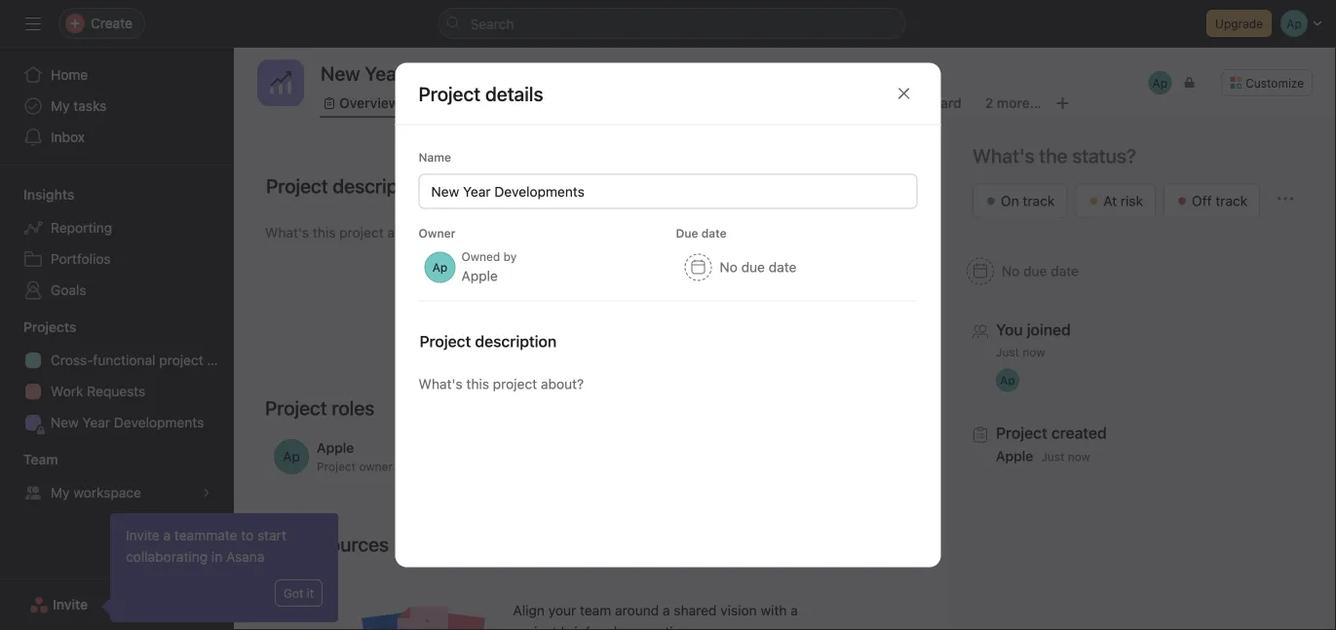 Task type: locate. For each thing, give the bounding box(es) containing it.
team button
[[0, 450, 58, 470]]

2 horizontal spatial a
[[791, 603, 798, 619]]

a up supporting
[[663, 603, 670, 619]]

2 track from the left
[[1216, 193, 1248, 209]]

my workspace link
[[12, 478, 222, 509]]

track right on
[[1023, 193, 1055, 209]]

tasks
[[73, 98, 107, 114]]

supporting
[[621, 624, 689, 631]]

my inside global element
[[51, 98, 70, 114]]

year
[[82, 415, 110, 431]]

project left plan
[[159, 352, 203, 368]]

align
[[513, 603, 545, 619]]

0 vertical spatial now
[[1023, 345, 1046, 359]]

0 horizontal spatial project
[[159, 352, 203, 368]]

0 horizontal spatial now
[[1023, 345, 1046, 359]]

my for my tasks
[[51, 98, 70, 114]]

project description title text field down the owned by apple
[[407, 325, 562, 358]]

your
[[549, 603, 576, 619]]

track
[[1023, 193, 1055, 209], [1216, 193, 1248, 209]]

apple
[[462, 268, 498, 284], [996, 448, 1034, 464]]

ap inside ap button
[[1153, 76, 1168, 90]]

Project description title text field
[[253, 166, 436, 207], [407, 325, 562, 358]]

1 horizontal spatial project
[[513, 624, 558, 631]]

1 vertical spatial ap
[[433, 261, 448, 274]]

0 horizontal spatial date
[[702, 227, 727, 240]]

date inside 'no due date' dropdown button
[[769, 259, 797, 275]]

team
[[23, 452, 58, 468]]

upgrade
[[1216, 17, 1263, 30]]

1 horizontal spatial apple
[[996, 448, 1034, 464]]

just down you
[[996, 345, 1020, 359]]

project down align
[[513, 624, 558, 631]]

got it button
[[275, 580, 323, 607]]

date right due
[[769, 259, 797, 275]]

shared
[[674, 603, 717, 619]]

on track
[[1001, 193, 1055, 209]]

list link
[[446, 93, 485, 114]]

projects button
[[0, 318, 76, 337]]

1 vertical spatial my
[[51, 485, 70, 501]]

just down project created
[[1042, 450, 1065, 464]]

invite inside button
[[53, 597, 88, 613]]

apple link
[[996, 448, 1034, 464]]

new
[[51, 415, 79, 431]]

1 track from the left
[[1023, 193, 1055, 209]]

a up collaborating
[[163, 528, 171, 544]]

my tasks link
[[12, 91, 222, 122]]

project created apple just now
[[996, 424, 1107, 464]]

1 horizontal spatial a
[[663, 603, 670, 619]]

1 vertical spatial now
[[1068, 450, 1091, 464]]

apple down owned
[[462, 268, 498, 284]]

on
[[1001, 193, 1019, 209]]

a right with
[[791, 603, 798, 619]]

just for apple
[[1042, 450, 1065, 464]]

1 vertical spatial date
[[769, 259, 797, 275]]

now for you
[[1023, 345, 1046, 359]]

0 vertical spatial project
[[159, 352, 203, 368]]

projects
[[23, 319, 76, 335]]

new year developments link
[[12, 407, 222, 439]]

2 my from the top
[[51, 485, 70, 501]]

0 vertical spatial just
[[996, 345, 1020, 359]]

1 horizontal spatial now
[[1068, 450, 1091, 464]]

apple inside the owned by apple
[[462, 268, 498, 284]]

teammate
[[174, 528, 237, 544]]

risk
[[1121, 193, 1144, 209]]

None text field
[[316, 56, 539, 91]]

ap button
[[1147, 69, 1174, 97]]

1 horizontal spatial date
[[769, 259, 797, 275]]

0 horizontal spatial just
[[996, 345, 1020, 359]]

1 vertical spatial invite
[[53, 597, 88, 613]]

0 vertical spatial my
[[51, 98, 70, 114]]

goals link
[[12, 275, 222, 306]]

got
[[284, 587, 303, 601]]

invite for invite a teammate to start collaborating in asana got it
[[126, 528, 160, 544]]

just inside project created apple just now
[[1042, 450, 1065, 464]]

my down the team at the left bottom
[[51, 485, 70, 501]]

project description title text field down overview link
[[253, 166, 436, 207]]

1 vertical spatial apple
[[996, 448, 1034, 464]]

track for off track
[[1216, 193, 1248, 209]]

date right due on the top right of the page
[[702, 227, 727, 240]]

to
[[241, 528, 254, 544]]

now down project created
[[1068, 450, 1091, 464]]

0 horizontal spatial ap
[[433, 261, 448, 274]]

1 horizontal spatial just
[[1042, 450, 1065, 464]]

now for project created
[[1068, 450, 1091, 464]]

owned
[[462, 250, 500, 264]]

now inside project created apple just now
[[1068, 450, 1091, 464]]

teams element
[[0, 443, 234, 513]]

project
[[159, 352, 203, 368], [513, 624, 558, 631]]

inbox
[[51, 129, 85, 145]]

just inside you joined just now
[[996, 345, 1020, 359]]

align your team around a shared vision with a project brief and supporting resources.
[[513, 603, 798, 631]]

vision
[[721, 603, 757, 619]]

the status?
[[1039, 144, 1137, 167]]

0 vertical spatial apple
[[462, 268, 498, 284]]

my left tasks
[[51, 98, 70, 114]]

my workspace
[[51, 485, 141, 501]]

around
[[615, 603, 659, 619]]

close this dialog image
[[896, 86, 912, 101]]

1 my from the top
[[51, 98, 70, 114]]

invite a teammate to start collaborating in asana got it
[[126, 528, 314, 601]]

invite inside invite a teammate to start collaborating in asana got it
[[126, 528, 160, 544]]

2 horizontal spatial ap
[[1153, 76, 1168, 90]]

on track button
[[973, 184, 1068, 219]]

1 vertical spatial project
[[513, 624, 558, 631]]

0 horizontal spatial apple
[[462, 268, 498, 284]]

date
[[702, 227, 727, 240], [769, 259, 797, 275]]

0 vertical spatial ap
[[1153, 76, 1168, 90]]

Name text field
[[419, 174, 918, 209]]

0 horizontal spatial a
[[163, 528, 171, 544]]

project created
[[996, 424, 1107, 442]]

work requests
[[51, 384, 145, 400]]

1 horizontal spatial invite
[[126, 528, 160, 544]]

no
[[720, 259, 738, 275]]

plan
[[207, 352, 234, 368]]

due
[[676, 227, 698, 240]]

0 horizontal spatial track
[[1023, 193, 1055, 209]]

insights
[[23, 187, 74, 203]]

a inside invite a teammate to start collaborating in asana got it
[[163, 528, 171, 544]]

invite
[[126, 528, 160, 544], [53, 597, 88, 613]]

1 horizontal spatial track
[[1216, 193, 1248, 209]]

due
[[742, 259, 765, 275]]

new year developments
[[51, 415, 204, 431]]

no due date
[[720, 259, 797, 275]]

2 vertical spatial ap
[[1000, 374, 1016, 387]]

a
[[163, 528, 171, 544], [663, 603, 670, 619], [791, 603, 798, 619]]

goals
[[51, 282, 86, 298]]

my
[[51, 98, 70, 114], [51, 485, 70, 501]]

what's the status?
[[973, 144, 1137, 167]]

0 vertical spatial invite
[[126, 528, 160, 544]]

now down you joined button
[[1023, 345, 1046, 359]]

ap
[[1153, 76, 1168, 90], [433, 261, 448, 274], [1000, 374, 1016, 387]]

workspace
[[73, 485, 141, 501]]

my tasks
[[51, 98, 107, 114]]

brief
[[561, 624, 590, 631]]

apple down project created
[[996, 448, 1034, 464]]

just
[[996, 345, 1020, 359], [1042, 450, 1065, 464]]

0 horizontal spatial invite
[[53, 597, 88, 613]]

1 vertical spatial just
[[1042, 450, 1065, 464]]

my inside teams element
[[51, 485, 70, 501]]

off
[[1192, 193, 1212, 209]]

invite a teammate to start collaborating in asana tooltip
[[104, 514, 338, 623]]

now inside you joined just now
[[1023, 345, 1046, 359]]

track right the off
[[1216, 193, 1248, 209]]

requests
[[87, 384, 145, 400]]



Task type: describe. For each thing, give the bounding box(es) containing it.
key resources
[[265, 533, 389, 556]]

project inside align your team around a shared vision with a project brief and supporting resources.
[[513, 624, 558, 631]]

inbox link
[[12, 122, 222, 153]]

home link
[[12, 59, 222, 91]]

owner
[[419, 227, 456, 240]]

cross-functional project plan
[[51, 352, 234, 368]]

cross-
[[51, 352, 93, 368]]

joined
[[1027, 321, 1071, 339]]

apple inside project created apple just now
[[996, 448, 1034, 464]]

hide sidebar image
[[25, 16, 41, 31]]

no due date button
[[676, 250, 806, 285]]

my for my workspace
[[51, 485, 70, 501]]

you joined button
[[996, 320, 1071, 340]]

just for joined
[[996, 345, 1020, 359]]

0 vertical spatial project description title text field
[[253, 166, 436, 207]]

at risk
[[1104, 193, 1144, 209]]

overview
[[339, 95, 400, 111]]

0 vertical spatial date
[[702, 227, 727, 240]]

list
[[462, 95, 485, 111]]

team
[[580, 603, 611, 619]]

off track button
[[1164, 184, 1261, 219]]

owned by apple
[[462, 250, 517, 284]]

project roles
[[265, 397, 375, 420]]

board link
[[509, 93, 562, 114]]

project inside 'element'
[[159, 352, 203, 368]]

you joined just now
[[996, 321, 1071, 359]]

work
[[51, 384, 83, 400]]

portfolios link
[[12, 244, 222, 275]]

dashboard link
[[876, 93, 962, 114]]

in
[[211, 549, 223, 565]]

work requests link
[[12, 376, 222, 407]]

overview link
[[324, 93, 400, 114]]

track for on track
[[1023, 193, 1055, 209]]

off track
[[1192, 193, 1248, 209]]

name
[[419, 151, 451, 164]]

due date
[[676, 227, 727, 240]]

project details
[[419, 82, 543, 105]]

with
[[761, 603, 787, 619]]

ap inside project details dialog
[[433, 261, 448, 274]]

project details dialog
[[395, 63, 941, 568]]

at
[[1104, 193, 1117, 209]]

what's
[[973, 144, 1035, 167]]

insights button
[[0, 185, 74, 205]]

reporting link
[[12, 213, 222, 244]]

asana
[[226, 549, 265, 565]]

you
[[996, 321, 1023, 339]]

start
[[257, 528, 287, 544]]

resources.
[[693, 624, 759, 631]]

upgrade button
[[1207, 10, 1272, 37]]

1 vertical spatial project description title text field
[[407, 325, 562, 358]]

board
[[524, 95, 562, 111]]

portfolios
[[51, 251, 111, 267]]

functional
[[93, 352, 155, 368]]

invite button
[[17, 588, 101, 623]]

1 horizontal spatial ap
[[1000, 374, 1016, 387]]

projects element
[[0, 310, 234, 443]]

by
[[504, 250, 517, 264]]

cross-functional project plan link
[[12, 345, 234, 376]]

and
[[594, 624, 617, 631]]

at risk button
[[1076, 184, 1156, 219]]

global element
[[0, 48, 234, 165]]

home
[[51, 67, 88, 83]]

it
[[307, 587, 314, 601]]

invite for invite
[[53, 597, 88, 613]]

collaborating
[[126, 549, 208, 565]]

graph image
[[269, 71, 292, 95]]

dashboard
[[892, 95, 962, 111]]

insights element
[[0, 177, 234, 310]]

reporting
[[51, 220, 112, 236]]



Task type: vqa. For each thing, say whether or not it's contained in the screenshot.
the work
yes



